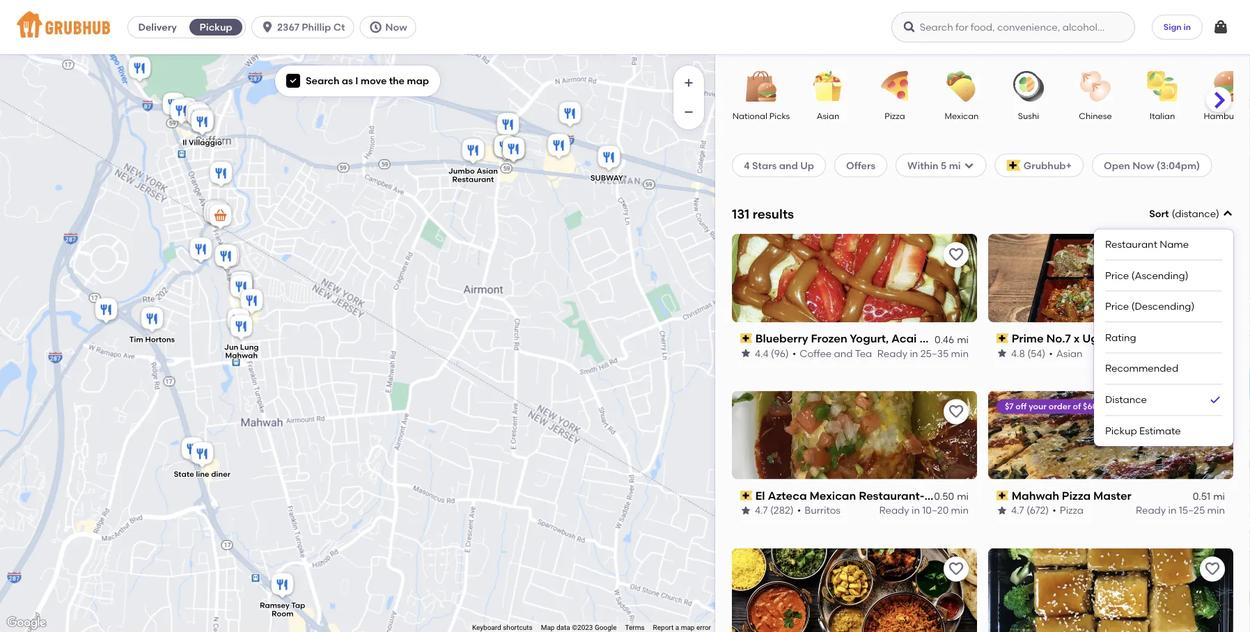 Task type: describe. For each thing, give the bounding box(es) containing it.
sign in
[[1164, 22, 1191, 32]]

ramsey
[[260, 601, 290, 611]]

nonna's pizza & restaurant image
[[201, 199, 229, 229]]

save this restaurant image for prime no.7 x ugly chicken logo
[[1204, 246, 1221, 263]]

0.50
[[934, 491, 954, 503]]

hacienda don manuel image
[[183, 100, 211, 130]]

4.7 (282)
[[755, 505, 794, 517]]

$7
[[1005, 402, 1014, 412]]

national picks image
[[737, 71, 786, 102]]

4.7 for mahwah
[[1011, 505, 1024, 517]]

price (descending)
[[1105, 301, 1195, 312]]

ramsey tap room image
[[269, 571, 296, 602]]

subway® image
[[595, 143, 623, 174]]

$60+
[[1083, 402, 1103, 412]]

0 vertical spatial asian
[[817, 111, 839, 121]]

google
[[595, 624, 617, 632]]

2367 phillip ct button
[[252, 16, 360, 38]]

)
[[1216, 208, 1220, 220]]

0.50 mi
[[934, 491, 969, 503]]

up
[[800, 159, 814, 171]]

ready for blueberry frozen yogurt, acai bowl, smoothie and bubble tea
[[878, 347, 908, 359]]

agave restaurant and lounge image
[[160, 91, 188, 121]]

as
[[342, 75, 353, 87]]

within
[[908, 159, 939, 171]]

restaurant inside 'jumbo asian restaurant'
[[452, 175, 494, 184]]

el azteca mexican restaurant-mahwah logo image
[[732, 391, 977, 480]]

report
[[653, 624, 674, 632]]

star icon image left "4.8"
[[997, 348, 1008, 359]]

blueberry
[[756, 332, 808, 345]]

chicken & rib crib image
[[214, 242, 242, 273]]

search as i move the map
[[306, 75, 429, 87]]

longfellow's coffee image
[[212, 242, 240, 273]]

hortons
[[145, 335, 175, 344]]

asian for • asian
[[1056, 347, 1083, 359]]

no.7
[[1047, 332, 1071, 345]]

rella cafe image
[[556, 100, 584, 130]]

ugly
[[1083, 332, 1107, 345]]

jun lung mahwah  logo image
[[988, 549, 1234, 632]]

pizza for • pizza
[[1060, 505, 1084, 517]]

• coffee and tea
[[793, 347, 872, 359]]

jumbo
[[448, 166, 475, 176]]

in for blueberry frozen yogurt, acai bowl, smoothie and bubble tea
[[910, 347, 918, 359]]

mahwah pizza master image
[[227, 273, 255, 304]]

diner
[[211, 470, 231, 479]]

0 horizontal spatial tea
[[855, 347, 872, 359]]

blueberry frozen yogurt, acai bowl, smoothie and bubble tea image
[[238, 287, 266, 318]]

restaurant name
[[1105, 238, 1189, 250]]

smoothie
[[952, 332, 1004, 345]]

svg image inside 2367 phillip ct button
[[261, 20, 275, 34]]

name
[[1160, 238, 1189, 250]]

subscription pass image for prime no.7 x ugly chicken
[[997, 334, 1009, 343]]

pizza for mahwah pizza master
[[1062, 489, 1091, 503]]

ready for mahwah pizza master
[[1136, 505, 1166, 517]]

national
[[733, 111, 768, 121]]

save this restaurant image for blueberry frozen yogurt, acai bowl, smoothie and bubble tea  logo
[[948, 246, 965, 263]]

delivery
[[138, 21, 177, 33]]

0.51
[[1193, 491, 1211, 503]]

jv burger image
[[500, 135, 528, 166]]

restaurant-
[[859, 489, 925, 503]]

sushi bada image
[[185, 102, 213, 132]]

min for el azteca mexican restaurant-mahwah
[[951, 505, 969, 517]]

in for el azteca mexican restaurant-mahwah
[[912, 505, 920, 517]]

mahwah pizza master logo image
[[988, 391, 1234, 480]]

i
[[355, 75, 358, 87]]

(descending)
[[1132, 301, 1195, 312]]

star icon image for el azteca mexican restaurant-mahwah
[[740, 505, 752, 516]]

and for up
[[779, 159, 798, 171]]

10–20
[[922, 505, 949, 517]]

the best diner family restaurant image
[[172, 95, 200, 126]]

prime no.7 x ugly chicken logo image
[[988, 234, 1234, 322]]

4.8 (54)
[[1011, 347, 1046, 359]]

grubhub+
[[1024, 159, 1072, 171]]

• for el azteca mexican restaurant-mahwah
[[797, 505, 801, 517]]

results
[[753, 206, 794, 222]]

jersey mike's subs image
[[500, 135, 528, 166]]

terms
[[625, 624, 645, 632]]

131 results
[[732, 206, 794, 222]]

list box containing restaurant name
[[1105, 229, 1222, 446]]

line
[[196, 470, 209, 479]]

min for blueberry frozen yogurt, acai bowl, smoothie and bubble tea
[[951, 347, 969, 359]]

keyboard shortcuts
[[472, 624, 533, 632]]

jade bistro image
[[168, 97, 195, 127]]

subscription pass image for blueberry frozen yogurt, acai bowl, smoothie and bubble tea
[[740, 334, 753, 343]]

mi for blueberry frozen yogurt, acai bowl, smoothie and bubble tea
[[957, 333, 969, 345]]

15–25 for pizza
[[1179, 505, 1205, 517]]

Search for food, convenience, alcohol... search field
[[891, 12, 1135, 42]]

save this restaurant button for prime no.7 x ugly chicken logo
[[1200, 242, 1225, 267]]

main navigation navigation
[[0, 0, 1250, 54]]

pickup for pickup estimate
[[1105, 425, 1137, 437]]

guacamole mexican grill image
[[491, 133, 519, 164]]

sarinas afghan cuisine image
[[189, 107, 217, 137]]

0 vertical spatial map
[[407, 75, 429, 87]]

chinese
[[1079, 111, 1112, 121]]

sq pizza image
[[179, 435, 207, 466]]

(282)
[[770, 505, 794, 517]]

sign in button
[[1152, 15, 1203, 40]]

tap
[[291, 601, 305, 611]]

bowl,
[[920, 332, 949, 345]]

blueberry frozen yogurt, acai bowl, smoothie and bubble tea  logo image
[[732, 234, 977, 322]]

data
[[556, 624, 570, 632]]

svg image inside now 'button'
[[369, 20, 383, 34]]

search
[[306, 75, 340, 87]]

• asian
[[1049, 347, 1083, 359]]

error
[[697, 624, 711, 632]]

15–25 for asian
[[1179, 347, 1205, 359]]

svg image right 5
[[964, 160, 975, 171]]

(ascending)
[[1132, 270, 1189, 281]]

x
[[1074, 332, 1080, 345]]

novino ristorante image
[[187, 235, 215, 266]]

now inside 'button'
[[385, 21, 407, 33]]

4.4
[[755, 347, 769, 359]]

estimate
[[1140, 425, 1181, 437]]

mamamias image
[[491, 133, 519, 164]]

(3:04pm)
[[1157, 159, 1200, 171]]

sushi image
[[1004, 71, 1053, 102]]

plus icon image
[[682, 76, 696, 90]]

report a map error link
[[653, 624, 711, 632]]

mi right 5
[[949, 159, 961, 171]]

2 horizontal spatial and
[[1007, 332, 1028, 345]]

now button
[[360, 16, 422, 38]]

in for mahwah pizza master
[[1168, 505, 1177, 517]]

order
[[1049, 402, 1071, 412]]

• for mahwah pizza master
[[1053, 505, 1057, 517]]

4.7 for el
[[755, 505, 768, 517]]

villaggio
[[189, 138, 222, 147]]

tandoori bites image
[[225, 306, 252, 337]]

terms link
[[625, 624, 645, 632]]

yogurt,
[[850, 332, 889, 345]]

hamburger
[[1204, 111, 1250, 121]]

picks
[[770, 111, 790, 121]]

jumbo asian restaurant
[[448, 166, 498, 184]]

delivery button
[[128, 16, 187, 38]]

1 vertical spatial map
[[681, 624, 695, 632]]



Task type: vqa. For each thing, say whether or not it's contained in the screenshot.
Mahwah
yes



Task type: locate. For each thing, give the bounding box(es) containing it.
master
[[1094, 489, 1132, 503]]

• right (672)
[[1053, 505, 1057, 517]]

star icon image for mahwah pizza master
[[997, 505, 1008, 516]]

0 vertical spatial ready in 15–25 min
[[1136, 347, 1225, 359]]

mahwah for restaurant-
[[925, 489, 972, 503]]

ready in 25–35 min
[[878, 347, 969, 359]]

0 horizontal spatial map
[[407, 75, 429, 87]]

map right a
[[681, 624, 695, 632]]

tim hortons image
[[138, 305, 166, 336]]

check icon image
[[1209, 393, 1222, 407]]

save this restaurant image
[[948, 404, 965, 420], [1204, 561, 1221, 578]]

off
[[1016, 402, 1027, 412]]

pickup
[[200, 21, 232, 33], [1105, 425, 1137, 437]]

pickup for pickup
[[200, 21, 232, 33]]

1 vertical spatial ready in 15–25 min
[[1136, 505, 1225, 517]]

1 horizontal spatial asian
[[817, 111, 839, 121]]

1 horizontal spatial restaurant
[[1105, 238, 1158, 250]]

svg image inside field
[[1222, 208, 1234, 220]]

pickup estimate
[[1105, 425, 1181, 437]]

save this restaurant image for el azteca mexican restaurant-mahwah logo save this restaurant button
[[948, 404, 965, 420]]

1 vertical spatial now
[[1133, 159, 1155, 171]]

liquorland - image
[[545, 132, 573, 162]]

your
[[1029, 402, 1047, 412]]

imperial dynasty image
[[203, 198, 231, 228]]

• burritos
[[797, 505, 841, 517]]

prime no.7 x ugly chicken link
[[997, 331, 1225, 346]]

restaurant up price (ascending)
[[1105, 238, 1158, 250]]

prime no.7 x ugly chicken
[[1012, 332, 1155, 345]]

1 horizontal spatial save this restaurant image
[[1204, 561, 1221, 578]]

save this restaurant image for 'tandoori bites logo' at the bottom of page
[[948, 561, 965, 578]]

google image
[[3, 614, 49, 632]]

4.8
[[1011, 347, 1025, 359]]

el
[[756, 489, 765, 503]]

1 vertical spatial restaurant
[[1105, 238, 1158, 250]]

• right (54)
[[1049, 347, 1053, 359]]

• right the (282)
[[797, 505, 801, 517]]

5
[[941, 159, 947, 171]]

1 horizontal spatial pickup
[[1105, 425, 1137, 437]]

mi
[[949, 159, 961, 171], [957, 333, 969, 345], [957, 491, 969, 503], [1213, 491, 1225, 503]]

0 horizontal spatial 4.7
[[755, 505, 768, 517]]

pizza image
[[871, 71, 919, 102]]

pizza
[[885, 111, 905, 121], [1062, 489, 1091, 503], [1060, 505, 1084, 517]]

2 vertical spatial and
[[834, 347, 853, 359]]

svg image
[[1213, 19, 1229, 36], [261, 20, 275, 34], [289, 77, 297, 85], [964, 160, 975, 171]]

• pizza
[[1053, 505, 1084, 517]]

mahwah up 10–20
[[925, 489, 972, 503]]

4.7
[[755, 505, 768, 517], [1011, 505, 1024, 517]]

el azteca mexican restaurant-mahwah
[[756, 489, 972, 503]]

hamburgers image
[[1205, 71, 1250, 102]]

4.7 down the el
[[755, 505, 768, 517]]

mahwah inside tim hortons jun lung mahwah
[[225, 351, 258, 360]]

state line diner image
[[188, 440, 216, 471]]

mi for mahwah pizza master
[[1213, 491, 1225, 503]]

subscription pass image right the 0.50 mi
[[997, 491, 1009, 501]]

list box
[[1105, 229, 1222, 446]]

1 vertical spatial tea
[[855, 347, 872, 359]]

ramsey tap room
[[260, 601, 305, 619]]

pizza down mahwah pizza master
[[1060, 505, 1084, 517]]

4 stars and up
[[744, 159, 814, 171]]

tea up the • asian at the bottom right of the page
[[1072, 332, 1092, 345]]

1 vertical spatial pickup
[[1105, 425, 1137, 437]]

• right (96) at the bottom of page
[[793, 347, 796, 359]]

italian
[[1150, 111, 1175, 121]]

1 horizontal spatial 4.7
[[1011, 505, 1024, 517]]

2 vertical spatial asian
[[1056, 347, 1083, 359]]

ct
[[333, 21, 345, 33]]

jumbo asian restaurant image
[[459, 137, 487, 167]]

and
[[779, 159, 798, 171], [1007, 332, 1028, 345], [834, 347, 853, 359]]

now right open
[[1133, 159, 1155, 171]]

1 vertical spatial and
[[1007, 332, 1028, 345]]

mi right 0.50
[[957, 491, 969, 503]]

map data ©2023 google
[[541, 624, 617, 632]]

in
[[1184, 22, 1191, 32], [910, 347, 918, 359], [1168, 347, 1177, 359], [912, 505, 920, 517], [1168, 505, 1177, 517]]

el azteca mexican restaurant-mahwah image
[[227, 270, 255, 300]]

subscription pass image left prime
[[997, 334, 1009, 343]]

ready
[[878, 347, 908, 359], [1136, 347, 1166, 359], [879, 505, 909, 517], [1136, 505, 1166, 517]]

save this restaurant button
[[944, 242, 969, 267], [1200, 242, 1225, 267], [944, 400, 969, 425], [1200, 400, 1225, 425], [944, 557, 969, 582], [1200, 557, 1225, 582]]

svg image up pizza 'image'
[[903, 20, 917, 34]]

bubble
[[1031, 332, 1070, 345]]

ready in 15–25 min for asian
[[1136, 347, 1225, 359]]

tandoori bites logo image
[[732, 549, 977, 632]]

national picks
[[733, 111, 790, 121]]

star icon image left 4.7 (672)
[[997, 505, 1008, 516]]

(672)
[[1027, 505, 1049, 517]]

pickup down distance
[[1105, 425, 1137, 437]]

svg image right ct at left
[[369, 20, 383, 34]]

keyboard shortcuts button
[[472, 623, 533, 632]]

within 5 mi
[[908, 159, 961, 171]]

1 horizontal spatial and
[[834, 347, 853, 359]]

price up rating
[[1105, 301, 1129, 312]]

il villaggio image
[[188, 108, 216, 139]]

in inside "button"
[[1184, 22, 1191, 32]]

0 horizontal spatial and
[[779, 159, 798, 171]]

and down frozen
[[834, 347, 853, 359]]

star icon image
[[740, 348, 752, 359], [997, 348, 1008, 359], [740, 505, 752, 516], [997, 505, 1008, 516]]

star icon image left 4.7 (282)
[[740, 505, 752, 516]]

now
[[385, 21, 407, 33], [1133, 159, 1155, 171]]

0 vertical spatial pickup
[[200, 21, 232, 33]]

jun lung mahwah image
[[227, 313, 255, 343]]

1 horizontal spatial now
[[1133, 159, 1155, 171]]

a
[[675, 624, 679, 632]]

mahwah pizza master
[[1012, 489, 1132, 503]]

tea down 'yogurt,'
[[855, 347, 872, 359]]

0 horizontal spatial save this restaurant image
[[948, 404, 965, 420]]

svg image
[[369, 20, 383, 34], [903, 20, 917, 34], [1222, 208, 1234, 220]]

il villaggio
[[183, 138, 222, 147]]

price left (ascending)
[[1105, 270, 1129, 281]]

restaurant
[[452, 175, 494, 184], [1105, 238, 1158, 250]]

svg image right )
[[1222, 208, 1234, 220]]

and left up
[[779, 159, 798, 171]]

1 15–25 from the top
[[1179, 347, 1205, 359]]

svg image right sign in "button"
[[1213, 19, 1229, 36]]

ready in 15–25 min up recommended
[[1136, 347, 1225, 359]]

subscription pass image inside prime no.7 x ugly chicken link
[[997, 334, 1009, 343]]

4.7 left (672)
[[1011, 505, 1024, 517]]

save this restaurant button for 'tandoori bites logo' at the bottom of page
[[944, 557, 969, 582]]

coffee
[[800, 347, 832, 359]]

1 horizontal spatial tea
[[1072, 332, 1092, 345]]

move
[[361, 75, 387, 87]]

(96)
[[771, 347, 789, 359]]

asian for jumbo asian restaurant
[[477, 166, 498, 176]]

pickup inside button
[[200, 21, 232, 33]]

save this restaurant image for save this restaurant button associated with jun lung mahwah  logo
[[1204, 561, 1221, 578]]

subscription pass image for el azteca mexican restaurant-mahwah
[[740, 491, 753, 501]]

mi for el azteca mexican restaurant-mahwah
[[957, 491, 969, 503]]

0 vertical spatial save this restaurant image
[[948, 404, 965, 420]]

1 horizontal spatial mahwah
[[925, 489, 972, 503]]

15–25 down 0.51
[[1179, 505, 1205, 517]]

2 4.7 from the left
[[1011, 505, 1024, 517]]

1 ready in 15–25 min from the top
[[1136, 347, 1225, 359]]

1 vertical spatial pizza
[[1062, 489, 1091, 503]]

price for price (ascending)
[[1105, 270, 1129, 281]]

restaurant inside list box
[[1105, 238, 1158, 250]]

ready in 15–25 min down 0.51
[[1136, 505, 1225, 517]]

ready in 10–20 min
[[879, 505, 969, 517]]

None field
[[1094, 207, 1234, 446]]

jun
[[224, 343, 238, 352]]

asian right jumbo at the left of the page
[[477, 166, 498, 176]]

sort
[[1150, 208, 1169, 220]]

min up check icon
[[1208, 347, 1225, 359]]

recommended
[[1105, 363, 1179, 375]]

0 vertical spatial restaurant
[[452, 175, 494, 184]]

0 vertical spatial now
[[385, 21, 407, 33]]

subscription pass image left the el
[[740, 491, 753, 501]]

0 horizontal spatial mexican
[[810, 489, 856, 503]]

pickup right delivery button
[[200, 21, 232, 33]]

open now (3:04pm)
[[1104, 159, 1200, 171]]

grubhub plus flag logo image
[[1007, 160, 1021, 171]]

asian image
[[804, 71, 853, 102]]

mahwah up (672)
[[1012, 489, 1059, 503]]

subscription pass image for mahwah pizza master
[[997, 491, 1009, 501]]

svg image left search at the top left of page
[[289, 77, 297, 85]]

0 vertical spatial mexican
[[945, 111, 979, 121]]

save this restaurant button for el azteca mexican restaurant-mahwah logo
[[944, 400, 969, 425]]

stars
[[752, 159, 777, 171]]

price
[[1105, 270, 1129, 281], [1105, 301, 1129, 312]]

acai
[[892, 332, 917, 345]]

azteca
[[768, 489, 807, 503]]

mexican
[[945, 111, 979, 121], [810, 489, 856, 503]]

prime no.7 x ugly chicken image
[[227, 270, 255, 300]]

1 vertical spatial save this restaurant image
[[1204, 561, 1221, 578]]

ready for el azteca mexican restaurant-mahwah
[[879, 505, 909, 517]]

b-balls meatballs image
[[207, 160, 235, 190]]

save this restaurant button for blueberry frozen yogurt, acai bowl, smoothie and bubble tea  logo
[[944, 242, 969, 267]]

0 vertical spatial 15–25
[[1179, 347, 1205, 359]]

2 horizontal spatial asian
[[1056, 347, 1083, 359]]

offers
[[846, 159, 876, 171]]

distance option
[[1105, 385, 1222, 416]]

pizza down pizza 'image'
[[885, 111, 905, 121]]

of
[[1073, 402, 1081, 412]]

asian
[[817, 111, 839, 121], [477, 166, 498, 176], [1056, 347, 1083, 359]]

1 vertical spatial asian
[[477, 166, 498, 176]]

pickup inside list box
[[1105, 425, 1137, 437]]

mason jar image
[[92, 296, 120, 327]]

save this restaurant image
[[948, 246, 965, 263], [1204, 246, 1221, 263], [1204, 404, 1221, 420], [948, 561, 965, 578]]

1 horizontal spatial mexican
[[945, 111, 979, 121]]

0.46 mi
[[935, 333, 969, 345]]

1 vertical spatial price
[[1105, 301, 1129, 312]]

7 eleven image
[[207, 202, 234, 233]]

pizza up • pizza
[[1062, 489, 1091, 503]]

4
[[744, 159, 750, 171]]

15–25 up distance option
[[1179, 347, 1205, 359]]

bubbakoo's burritos image
[[204, 200, 232, 231]]

0 vertical spatial pizza
[[885, 111, 905, 121]]

ready in 15–25 min for pizza
[[1136, 505, 1225, 517]]

0 horizontal spatial restaurant
[[452, 175, 494, 184]]

burritos
[[805, 505, 841, 517]]

and up "4.8"
[[1007, 332, 1028, 345]]

minus icon image
[[682, 105, 696, 119]]

room
[[272, 610, 294, 619]]

tea
[[1072, 332, 1092, 345], [855, 347, 872, 359]]

price for price (descending)
[[1105, 301, 1129, 312]]

• for blueberry frozen yogurt, acai bowl, smoothie and bubble tea
[[793, 347, 796, 359]]

mexican image
[[938, 71, 986, 102]]

sign
[[1164, 22, 1182, 32]]

keyboard
[[472, 624, 501, 632]]

save this restaurant button for jun lung mahwah  logo
[[1200, 557, 1225, 582]]

mexican up burritos
[[810, 489, 856, 503]]

2 15–25 from the top
[[1179, 505, 1205, 517]]

mi right 0.51
[[1213, 491, 1225, 503]]

star icon image for blueberry frozen yogurt, acai bowl, smoothie and bubble tea
[[740, 348, 752, 359]]

mahwah down the jun lung mahwah image
[[225, 351, 258, 360]]

sort ( distance )
[[1150, 208, 1220, 220]]

fink's bbq and cheesesteak roadhouse image
[[126, 54, 154, 85]]

1 4.7 from the left
[[755, 505, 768, 517]]

frozen
[[811, 332, 848, 345]]

mexican down "mexican" image
[[945, 111, 979, 121]]

price (ascending)
[[1105, 270, 1189, 281]]

min down 0.46 mi
[[951, 347, 969, 359]]

tim
[[129, 335, 143, 344]]

2 vertical spatial pizza
[[1060, 505, 1084, 517]]

restaurant down jumbo asian restaurant icon
[[452, 175, 494, 184]]

1 horizontal spatial map
[[681, 624, 695, 632]]

min down the 0.50 mi
[[951, 505, 969, 517]]

sushi
[[1018, 111, 1039, 121]]

asian inside 'jumbo asian restaurant'
[[477, 166, 498, 176]]

svg image left 2367
[[261, 20, 275, 34]]

and for tea
[[834, 347, 853, 359]]

rating
[[1105, 332, 1136, 343]]

0 vertical spatial tea
[[1072, 332, 1092, 345]]

0 horizontal spatial pickup
[[200, 21, 232, 33]]

blueberry frozen yogurt, acai bowl, smoothie and bubble tea
[[756, 332, 1092, 345]]

0 horizontal spatial now
[[385, 21, 407, 33]]

min down 0.51 mi
[[1208, 505, 1225, 517]]

2 price from the top
[[1105, 301, 1129, 312]]

2367
[[277, 21, 299, 33]]

1 price from the top
[[1105, 270, 1129, 281]]

0 horizontal spatial svg image
[[369, 20, 383, 34]]

subscription pass image left blueberry on the bottom of the page
[[740, 334, 753, 343]]

chicken
[[1110, 332, 1155, 345]]

state
[[174, 470, 194, 479]]

none field containing sort
[[1094, 207, 1234, 446]]

1 vertical spatial mexican
[[810, 489, 856, 503]]

1 vertical spatial 15–25
[[1179, 505, 1205, 517]]

prime
[[1012, 332, 1044, 345]]

mahwah
[[225, 351, 258, 360], [925, 489, 972, 503], [1012, 489, 1059, 503]]

now up "the"
[[385, 21, 407, 33]]

2 horizontal spatial svg image
[[1222, 208, 1234, 220]]

subscription pass image
[[740, 334, 753, 343], [997, 334, 1009, 343], [740, 491, 753, 501], [997, 491, 1009, 501]]

0 vertical spatial and
[[779, 159, 798, 171]]

0 horizontal spatial asian
[[477, 166, 498, 176]]

1 horizontal spatial svg image
[[903, 20, 917, 34]]

0.51 mi
[[1193, 491, 1225, 503]]

panera bread image
[[494, 111, 522, 141]]

131
[[732, 206, 750, 222]]

0 horizontal spatial mahwah
[[225, 351, 258, 360]]

min for mahwah pizza master
[[1208, 505, 1225, 517]]

map right "the"
[[407, 75, 429, 87]]

chinese image
[[1071, 71, 1120, 102]]

report a map error
[[653, 624, 711, 632]]

star icon image left "4.4" at the bottom of the page
[[740, 348, 752, 359]]

mi right 0.46
[[957, 333, 969, 345]]

0 vertical spatial price
[[1105, 270, 1129, 281]]

2 horizontal spatial mahwah
[[1012, 489, 1059, 503]]

asian down asian image
[[817, 111, 839, 121]]

mahwah for lung
[[225, 351, 258, 360]]

asian down x
[[1056, 347, 1083, 359]]

italian image
[[1138, 71, 1187, 102]]

2 ready in 15–25 min from the top
[[1136, 505, 1225, 517]]

tim hortons jun lung mahwah
[[129, 335, 259, 360]]

map region
[[0, 0, 861, 632]]



